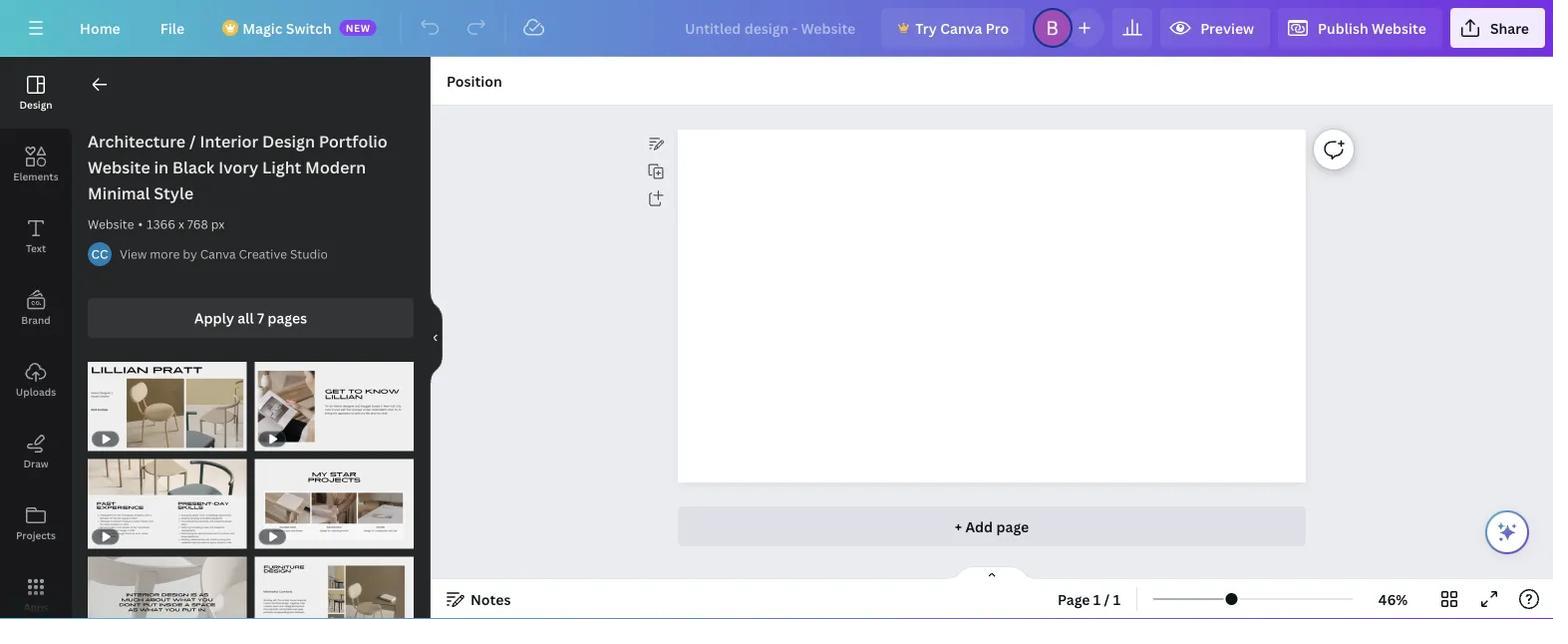 Task type: vqa. For each thing, say whether or not it's contained in the screenshot.
UPLOADS
yes



Task type: describe. For each thing, give the bounding box(es) containing it.
add
[[966, 517, 993, 536]]

1366
[[147, 216, 175, 232]]

preview
[[1201, 18, 1255, 37]]

portfolio
[[319, 131, 388, 152]]

2 vertical spatial website
[[88, 216, 134, 232]]

view more by canva creative studio
[[120, 246, 328, 262]]

1366 x 768 px
[[147, 216, 225, 232]]

new
[[346, 21, 371, 34]]

magic
[[243, 18, 283, 37]]

apply all 7 pages button
[[88, 298, 414, 338]]

file button
[[144, 8, 201, 48]]

modern
[[305, 157, 366, 178]]

elements
[[13, 170, 59, 183]]

side panel tab list
[[0, 57, 72, 619]]

canva creative studio image
[[88, 242, 112, 266]]

draw button
[[0, 416, 72, 488]]

uploads button
[[0, 344, 72, 416]]

projects
[[16, 529, 56, 542]]

by
[[183, 246, 197, 262]]

elements button
[[0, 129, 72, 200]]

publish
[[1318, 18, 1369, 37]]

website inside dropdown button
[[1372, 18, 1427, 37]]

brand button
[[0, 272, 72, 344]]

1 1 from the left
[[1094, 590, 1101, 609]]

7
[[257, 309, 264, 328]]

Design title text field
[[669, 8, 874, 48]]

file
[[160, 18, 185, 37]]

home
[[80, 18, 120, 37]]

in
[[154, 157, 169, 178]]

try canva pro button
[[882, 8, 1025, 48]]

view
[[120, 246, 147, 262]]

canva inside "button"
[[941, 18, 983, 37]]

website inside architecture / interior design portfolio website in black  ivory  light modern minimal style
[[88, 157, 150, 178]]

architecture
[[88, 131, 186, 152]]

projects button
[[0, 488, 72, 559]]

+ add page
[[955, 517, 1029, 536]]

draw
[[23, 457, 48, 470]]

pro
[[986, 18, 1009, 37]]

main menu bar
[[0, 0, 1554, 57]]

publish website button
[[1279, 8, 1443, 48]]

interior
[[200, 131, 259, 152]]

page 1 / 1
[[1058, 590, 1121, 609]]

design inside architecture / interior design portfolio website in black  ivory  light modern minimal style
[[262, 131, 315, 152]]

1 horizontal spatial /
[[1105, 590, 1110, 609]]

page
[[1058, 590, 1091, 609]]

design inside button
[[19, 98, 52, 111]]

design button
[[0, 57, 72, 129]]



Task type: locate. For each thing, give the bounding box(es) containing it.
/
[[189, 131, 196, 152], [1105, 590, 1110, 609]]

1 vertical spatial canva
[[200, 246, 236, 262]]

design
[[19, 98, 52, 111], [262, 131, 315, 152]]

/ right page
[[1105, 590, 1110, 609]]

+ add page button
[[678, 507, 1306, 546]]

text
[[26, 241, 46, 255]]

pages
[[268, 309, 307, 328]]

uploads
[[16, 385, 56, 398]]

768
[[187, 216, 208, 232]]

publish website
[[1318, 18, 1427, 37]]

0 vertical spatial /
[[189, 131, 196, 152]]

website up minimal
[[88, 157, 150, 178]]

1 horizontal spatial design
[[262, 131, 315, 152]]

style
[[154, 182, 194, 204]]

1 vertical spatial website
[[88, 157, 150, 178]]

apps button
[[0, 559, 72, 619]]

more
[[150, 246, 180, 262]]

1 horizontal spatial canva
[[941, 18, 983, 37]]

0 vertical spatial website
[[1372, 18, 1427, 37]]

position button
[[439, 65, 510, 97]]

canva creative studio element
[[88, 242, 112, 266]]

share
[[1491, 18, 1530, 37]]

canva assistant image
[[1496, 521, 1520, 545]]

show pages image
[[944, 565, 1040, 581]]

architecture / interior design portfolio website in black  ivory  light modern minimal style element
[[88, 362, 247, 451], [255, 362, 414, 451], [88, 459, 247, 549], [255, 459, 414, 549], [88, 557, 247, 619], [255, 557, 414, 619]]

creative
[[239, 246, 287, 262]]

1 vertical spatial design
[[262, 131, 315, 152]]

46% button
[[1361, 583, 1426, 615]]

studio
[[290, 246, 328, 262]]

/ inside architecture / interior design portfolio website in black  ivory  light modern minimal style
[[189, 131, 196, 152]]

home link
[[64, 8, 136, 48]]

switch
[[286, 18, 332, 37]]

website right the publish
[[1372, 18, 1427, 37]]

try
[[916, 18, 937, 37]]

0 vertical spatial design
[[19, 98, 52, 111]]

0 horizontal spatial canva
[[200, 246, 236, 262]]

canva inside button
[[200, 246, 236, 262]]

apps
[[24, 600, 48, 614]]

apply all 7 pages
[[194, 309, 307, 328]]

+
[[955, 517, 962, 536]]

canva right by
[[200, 246, 236, 262]]

0 vertical spatial canva
[[941, 18, 983, 37]]

canva
[[941, 18, 983, 37], [200, 246, 236, 262]]

apply
[[194, 309, 234, 328]]

1 horizontal spatial 1
[[1114, 590, 1121, 609]]

design up elements 'button'
[[19, 98, 52, 111]]

page
[[997, 517, 1029, 536]]

magic switch
[[243, 18, 332, 37]]

0 horizontal spatial 1
[[1094, 590, 1101, 609]]

brand
[[21, 313, 51, 327]]

preview button
[[1161, 8, 1271, 48]]

architecture / interior design portfolio website in black  ivory  light modern minimal style
[[88, 131, 388, 204]]

1 vertical spatial /
[[1105, 590, 1110, 609]]

1
[[1094, 590, 1101, 609], [1114, 590, 1121, 609]]

px
[[211, 216, 225, 232]]

light
[[262, 157, 302, 178]]

canva right try at the top of page
[[941, 18, 983, 37]]

all
[[238, 309, 254, 328]]

black
[[172, 157, 215, 178]]

try canva pro
[[916, 18, 1009, 37]]

notes button
[[439, 583, 519, 615]]

position
[[447, 71, 502, 90]]

share button
[[1451, 8, 1546, 48]]

text button
[[0, 200, 72, 272]]

2 1 from the left
[[1114, 590, 1121, 609]]

/ up black
[[189, 131, 196, 152]]

x
[[178, 216, 184, 232]]

design up light
[[262, 131, 315, 152]]

ivory
[[218, 157, 259, 178]]

minimal
[[88, 182, 150, 204]]

view more by canva creative studio button
[[120, 244, 328, 264]]

notes
[[471, 590, 511, 609]]

hide image
[[430, 290, 443, 386]]

46%
[[1379, 590, 1408, 609]]

website down minimal
[[88, 216, 134, 232]]

website
[[1372, 18, 1427, 37], [88, 157, 150, 178], [88, 216, 134, 232]]

0 horizontal spatial design
[[19, 98, 52, 111]]

0 horizontal spatial /
[[189, 131, 196, 152]]



